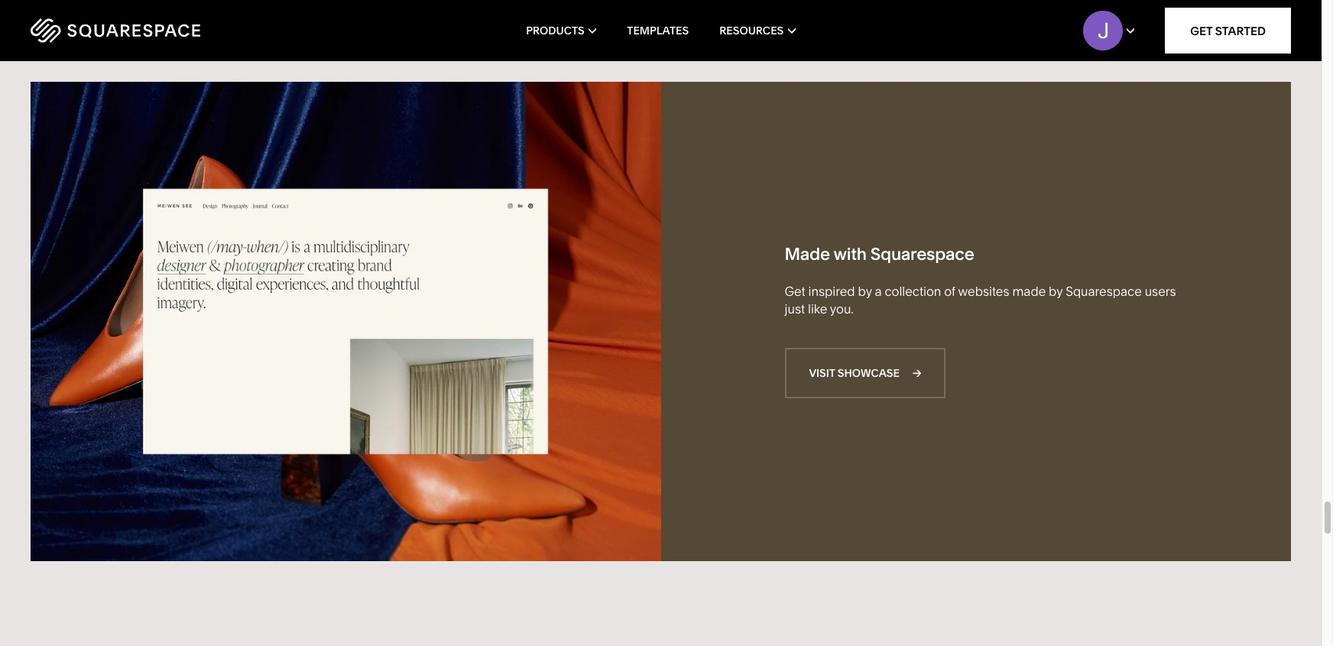 Task type: describe. For each thing, give the bounding box(es) containing it.
just
[[785, 301, 805, 316]]

squarespace logo link
[[31, 18, 283, 43]]

templates
[[627, 24, 689, 37]]

you.
[[830, 301, 854, 316]]

made
[[1013, 284, 1046, 299]]

0 horizontal spatial squarespace
[[871, 244, 975, 265]]

→
[[913, 366, 922, 380]]

get for get started
[[1191, 23, 1213, 38]]

websites
[[959, 284, 1010, 299]]

made with squarespace
[[785, 244, 975, 265]]

resources button
[[720, 0, 796, 61]]

started
[[1216, 23, 1267, 38]]

orange stiletto shoes on orange and blue fabric, with an off-white portfolio website displaying dark text. image
[[31, 82, 661, 561]]

squarespace logo image
[[31, 18, 200, 43]]

products button
[[526, 0, 597, 61]]

get started link
[[1166, 8, 1292, 54]]

resources
[[720, 24, 784, 37]]

visit
[[810, 366, 836, 380]]

like
[[808, 301, 828, 316]]



Task type: vqa. For each thing, say whether or not it's contained in the screenshot.
trial
no



Task type: locate. For each thing, give the bounding box(es) containing it.
collection
[[885, 284, 942, 299]]

get started
[[1191, 23, 1267, 38]]

get inspired by a collection of websites made by squarespace users just like you.
[[785, 284, 1177, 316]]

of
[[945, 284, 956, 299]]

inspired
[[809, 284, 856, 299]]

0 vertical spatial get
[[1191, 23, 1213, 38]]

get for get inspired by a collection of websites made by squarespace users just like you.
[[785, 284, 806, 299]]

2 by from the left
[[1049, 284, 1063, 299]]

squarespace
[[871, 244, 975, 265], [1066, 284, 1142, 299]]

by right made
[[1049, 284, 1063, 299]]

0 vertical spatial squarespace
[[871, 244, 975, 265]]

squarespace inside the get inspired by a collection of websites made by squarespace users just like you.
[[1066, 284, 1142, 299]]

users
[[1145, 284, 1177, 299]]

by
[[858, 284, 872, 299], [1049, 284, 1063, 299]]

with
[[834, 244, 867, 265]]

showcase
[[838, 366, 900, 380]]

1 horizontal spatial by
[[1049, 284, 1063, 299]]

get inside the get inspired by a collection of websites made by squarespace users just like you.
[[785, 284, 806, 299]]

get
[[1191, 23, 1213, 38], [785, 284, 806, 299]]

squarespace up collection
[[871, 244, 975, 265]]

by left 'a'
[[858, 284, 872, 299]]

get left started
[[1191, 23, 1213, 38]]

1 vertical spatial get
[[785, 284, 806, 299]]

1 horizontal spatial squarespace
[[1066, 284, 1142, 299]]

1 by from the left
[[858, 284, 872, 299]]

visit showcase
[[810, 366, 900, 380]]

made
[[785, 244, 830, 265]]

products
[[526, 24, 585, 37]]

templates link
[[627, 0, 689, 61]]

squarespace left users
[[1066, 284, 1142, 299]]

get up just
[[785, 284, 806, 299]]

0 horizontal spatial get
[[785, 284, 806, 299]]

1 vertical spatial squarespace
[[1066, 284, 1142, 299]]

a
[[875, 284, 882, 299]]

1 horizontal spatial get
[[1191, 23, 1213, 38]]

0 horizontal spatial by
[[858, 284, 872, 299]]



